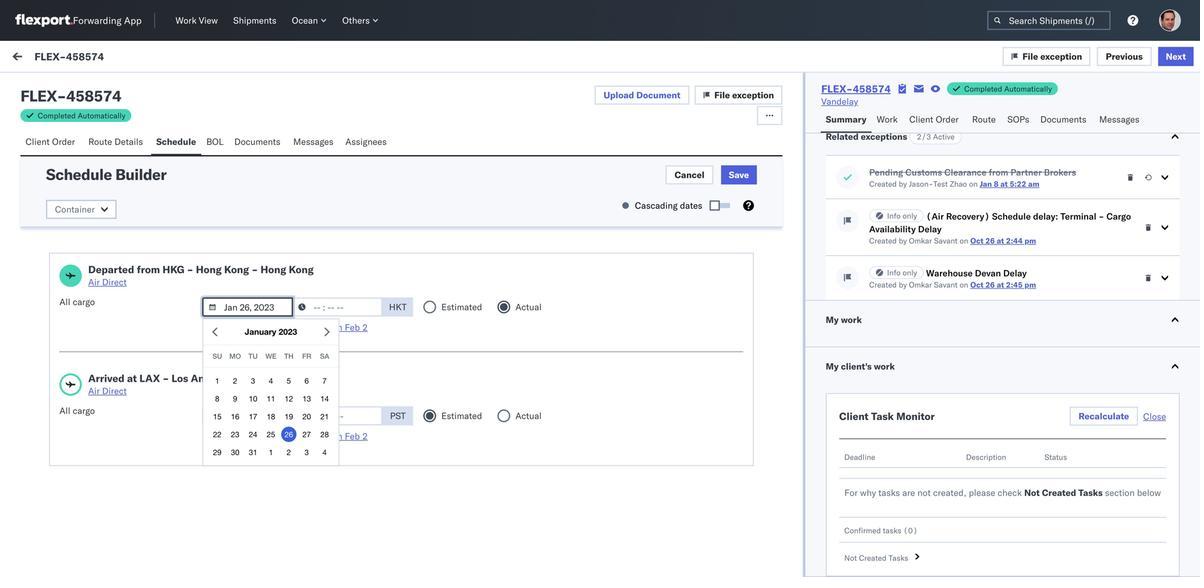 Task type: vqa. For each thing, say whether or not it's contained in the screenshot.
the Recovery)
yes



Task type: locate. For each thing, give the bounding box(es) containing it.
1 pm from the top
[[1025, 236, 1036, 246]]

0 horizontal spatial 1 button
[[210, 373, 225, 389]]

tasks left the "are"
[[878, 488, 900, 499]]

tu
[[248, 352, 258, 361]]

4 resize handle column header from the left
[[1045, 107, 1061, 242]]

458574 down the cancel button
[[655, 206, 688, 217]]

2 j x from the top
[[109, 197, 116, 205]]

3 button
[[245, 373, 261, 389], [299, 445, 314, 460]]

pst right -- : -- -- text field
[[390, 411, 406, 422]]

2 updated from the top
[[296, 431, 330, 442]]

flex- 458574 for test
[[628, 206, 688, 217]]

1 vertical spatial pst
[[390, 411, 406, 422]]

hong up mmm d, yyyy text field
[[260, 263, 286, 276]]

by for warehouse
[[899, 280, 907, 290]]

updated up fr
[[296, 322, 330, 333]]

2 vertical spatial work
[[874, 361, 895, 372]]

1 vertical spatial only
[[903, 268, 917, 278]]

2 horizontal spatial work
[[877, 114, 898, 125]]

documents right nov
[[234, 136, 280, 147]]

my left client's
[[826, 361, 839, 372]]

at left lax
[[127, 372, 137, 385]]

0 vertical spatial 8
[[994, 179, 999, 189]]

savant for warehouse
[[934, 280, 958, 290]]

bol
[[206, 136, 224, 147]]

work
[[37, 49, 70, 67], [841, 314, 862, 326], [874, 361, 895, 372]]

1 air from the top
[[88, 277, 100, 288]]

14,
[[227, 138, 241, 150]]

flex-458574 up external (0)
[[35, 50, 104, 63]]

1 estimated from the top
[[441, 302, 482, 313]]

updated for departed from hkg - hong kong - hong kong
[[296, 322, 330, 333]]

26 down devan
[[985, 280, 995, 290]]

air inside arrived at lax - los angeles - ca air direct
[[88, 386, 100, 397]]

created inside button
[[859, 554, 887, 563]]

route for route details
[[88, 136, 112, 147]]

schedule up 2:44
[[992, 211, 1031, 222]]

are
[[902, 488, 915, 499]]

info down availability
[[887, 268, 901, 278]]

1 only from the top
[[903, 211, 917, 221]]

2 j from the top
[[109, 197, 112, 205]]

arrived
[[88, 372, 125, 385]]

from left hkg
[[137, 263, 160, 276]]

2 oct from the top
[[970, 280, 984, 290]]

at left 5:22
[[1000, 179, 1008, 189]]

not inside button
[[844, 554, 857, 563]]

1 horizontal spatial work
[[175, 15, 197, 26]]

-- : -- -- text field
[[292, 298, 383, 317]]

kong up -- : -- -- text box
[[289, 263, 314, 276]]

1 all from the top
[[59, 297, 70, 308]]

1 vertical spatial automatically
[[78, 111, 125, 120]]

0 horizontal spatial work
[[37, 49, 70, 67]]

3 up 10
[[251, 377, 255, 386]]

0 horizontal spatial 1
[[215, 377, 219, 386]]

client up "related exceptions"
[[848, 111, 868, 120]]

tasks down (
[[889, 554, 908, 563]]

estimated for departed from hkg - hong kong - hong kong
[[441, 302, 482, 313]]

0 vertical spatial all cargo
[[59, 297, 95, 308]]

2 info only from the top
[[887, 268, 917, 278]]

2 kong from the left
[[289, 263, 314, 276]]

1 vertical spatial delay
[[1003, 268, 1027, 279]]

flexport automation updated on feb 2 for ca
[[211, 431, 368, 442]]

flex- 458574 for resolving test
[[628, 149, 688, 160]]

1 horizontal spatial work
[[841, 314, 862, 326]]

flex-458574 up the summary
[[821, 82, 891, 95]]

1 air direct link from the top
[[88, 276, 314, 289]]

work for work view
[[175, 15, 197, 26]]

schedule left bol
[[156, 136, 196, 147]]

actual for arrived at lax - los angeles - ca
[[515, 411, 542, 422]]

vandelay link
[[821, 95, 858, 108]]

0 vertical spatial flex-458574
[[35, 50, 104, 63]]

0 vertical spatial air
[[88, 277, 100, 288]]

tasks inside not created tasks button
[[889, 554, 908, 563]]

work left view
[[175, 15, 197, 26]]

client up 2/3
[[909, 114, 933, 125]]

1 hong from the left
[[196, 263, 222, 276]]

direct inside departed from hkg - hong kong - hong kong air direct
[[102, 277, 127, 288]]

pm right 2:44
[[1025, 236, 1036, 246]]

2 flexport automation updated on feb 2 button from the top
[[211, 431, 368, 442]]

- left los
[[163, 372, 169, 385]]

resize handle column header
[[58, 107, 73, 242], [607, 107, 622, 242], [826, 107, 841, 242], [1045, 107, 1061, 242], [1177, 107, 1192, 242]]

0 vertical spatial delay
[[918, 224, 942, 235]]

1 horizontal spatial completed
[[964, 84, 1002, 94]]

2 flexport automation updated on feb 2 from the top
[[211, 431, 368, 442]]

container button
[[46, 200, 117, 219]]

flex- 458574 down the cancel button
[[628, 206, 688, 217]]

2 resolving from the top
[[104, 218, 141, 229]]

None checkbox
[[20, 148, 33, 161], [20, 205, 33, 218], [20, 148, 33, 161], [20, 205, 33, 218]]

only left warehouse
[[903, 268, 917, 278]]

0 vertical spatial cargo
[[73, 297, 95, 308]]

2 estimated from the top
[[441, 411, 482, 422]]

on left 'jan'
[[969, 179, 978, 189]]

2 resize handle column header from the left
[[607, 107, 622, 242]]

forwarding app link
[[15, 14, 142, 27]]

0 vertical spatial automation
[[247, 322, 294, 333]]

0 vertical spatial j x
[[109, 140, 116, 148]]

24
[[249, 430, 257, 439]]

cargo down departed
[[73, 297, 95, 308]]

5 resize handle column header from the left
[[1177, 107, 1192, 242]]

1 horizontal spatial file
[[1023, 51, 1038, 62]]

0 horizontal spatial pst
[[308, 138, 324, 150]]

flex- 458574 up cancel
[[628, 149, 688, 160]]

hkg
[[162, 263, 184, 276]]

2 automation from the top
[[247, 431, 294, 442]]

1 feb from the top
[[345, 322, 360, 333]]

2 by from the top
[[899, 236, 907, 246]]

0 horizontal spatial 3
[[251, 377, 255, 386]]

my client's work
[[826, 361, 895, 372]]

25
[[267, 430, 275, 439]]

2 savant from the top
[[934, 280, 958, 290]]

created
[[869, 179, 897, 189], [869, 236, 897, 246], [869, 280, 897, 290], [1042, 488, 1076, 499], [859, 554, 887, 563]]

x for test
[[112, 140, 116, 148]]

1 vertical spatial omkar
[[909, 280, 932, 290]]

2 flex- 458574 from the top
[[628, 206, 688, 217]]

1 flex- 458574 from the top
[[628, 149, 688, 160]]

omkar down (air
[[909, 236, 932, 246]]

close
[[1143, 411, 1166, 422]]

0 vertical spatial order
[[936, 114, 959, 125]]

1 (0) from the left
[[59, 81, 75, 92]]

recovery)
[[946, 211, 990, 222]]

1 vertical spatial by
[[899, 236, 907, 246]]

0 horizontal spatial client order
[[26, 136, 75, 147]]

at inside arrived at lax - los angeles - ca air direct
[[127, 372, 137, 385]]

0 vertical spatial pm
[[1025, 236, 1036, 246]]

22
[[213, 430, 222, 439]]

1 j from the top
[[109, 140, 112, 148]]

created,
[[933, 488, 966, 499]]

x
[[112, 140, 116, 148], [112, 197, 116, 205]]

j x down 'schedule builder'
[[109, 197, 116, 205]]

on
[[969, 179, 978, 189], [960, 236, 968, 246], [960, 280, 968, 290], [332, 322, 342, 333], [332, 431, 342, 442]]

2 actual from the top
[[515, 411, 542, 422]]

only for (air
[[903, 211, 917, 221]]

5
[[287, 377, 291, 386]]

info for (air recovery) schedule delay: terminal - cargo availability delay
[[887, 211, 901, 221]]

from up the "jan 8 at 5:22 am" button in the top of the page
[[989, 167, 1008, 178]]

cargo
[[73, 297, 95, 308], [73, 405, 95, 417]]

1 omkar from the top
[[909, 236, 932, 246]]

- right external
[[57, 86, 66, 105]]

2 cargo from the top
[[73, 405, 95, 417]]

458574 up the 'work' button
[[853, 82, 891, 95]]

info for warehouse devan delay
[[887, 268, 901, 278]]

internal
[[86, 81, 117, 92]]

1 horizontal spatial 4
[[322, 448, 327, 457]]

vandelay up the summary
[[821, 96, 858, 107]]

completed down flex - 458574
[[38, 111, 76, 120]]

2 (0) from the left
[[119, 81, 136, 92]]

- up mmm d, yyyy text field
[[252, 263, 258, 276]]

0 horizontal spatial documents button
[[229, 130, 288, 155]]

j
[[109, 140, 112, 148], [109, 197, 112, 205]]

1 flexport automation updated on feb 2 button from the top
[[211, 322, 368, 333]]

j x left jie
[[109, 140, 116, 148]]

my client's work button
[[805, 348, 1200, 386]]

route left sops
[[972, 114, 996, 125]]

1 horizontal spatial 2 button
[[281, 445, 297, 460]]

2 feb from the top
[[345, 431, 360, 442]]

1 vertical spatial 26
[[985, 280, 995, 290]]

fr
[[302, 352, 311, 361]]

feb for arrived at lax - los angeles - ca
[[345, 431, 360, 442]]

0 horizontal spatial (0)
[[59, 81, 75, 92]]

schedule
[[156, 136, 196, 147], [46, 165, 112, 184], [992, 211, 1031, 222]]

0 vertical spatial 4
[[269, 377, 273, 386]]

26 down "(air recovery) schedule delay: terminal - cargo availability delay"
[[985, 236, 995, 246]]

sa
[[320, 352, 329, 361]]

2 all cargo from the top
[[59, 405, 95, 417]]

2 vertical spatial vandelay
[[847, 206, 884, 217]]

2 air from the top
[[88, 386, 100, 397]]

my work
[[13, 49, 70, 67], [826, 314, 862, 326]]

automatically down internal
[[78, 111, 125, 120]]

omkar down warehouse
[[909, 280, 932, 290]]

client order
[[909, 114, 959, 125], [26, 136, 75, 147]]

info only up availability
[[887, 211, 917, 221]]

flexport automation updated on feb 2 button
[[211, 322, 368, 333], [211, 431, 368, 442]]

my for my work button in the right of the page
[[826, 314, 839, 326]]

0 vertical spatial info only
[[887, 211, 917, 221]]

file
[[1023, 51, 1038, 62], [714, 89, 730, 101]]

air direct link for hong
[[88, 276, 314, 289]]

0 horizontal spatial test
[[143, 160, 158, 172]]

1 oct from the top
[[970, 236, 984, 246]]

2 omkar from the top
[[909, 280, 932, 290]]

vandelay for resolving test
[[847, 149, 884, 160]]

MMM D, YYYY text field
[[202, 407, 293, 426]]

flexport down mmm d, yyyy text field
[[211, 322, 245, 333]]

internal (0) button
[[81, 75, 143, 100]]

route
[[972, 114, 996, 125], [88, 136, 112, 147]]

0 vertical spatial by
[[899, 179, 907, 189]]

2 button up 9 button
[[227, 373, 243, 389]]

0 vertical spatial 1
[[215, 377, 219, 386]]

1 horizontal spatial kong
[[289, 263, 314, 276]]

info only down availability
[[887, 268, 917, 278]]

28 button
[[317, 427, 332, 442]]

2 info from the top
[[887, 268, 901, 278]]

delay inside "(air recovery) schedule delay: terminal - cargo availability delay"
[[918, 224, 942, 235]]

vandelay for test
[[847, 206, 884, 217]]

monitor
[[896, 410, 935, 423]]

j x for test
[[109, 140, 116, 148]]

0 horizontal spatial 3 button
[[245, 373, 261, 389]]

26 inside button
[[285, 430, 293, 439]]

zhao
[[950, 179, 967, 189]]

8 button
[[210, 391, 225, 407]]

all cargo down departed
[[59, 297, 95, 308]]

8 up 15
[[215, 395, 219, 403]]

0 vertical spatial messages
[[1099, 114, 1140, 125]]

air down arrived
[[88, 386, 100, 397]]

resolving for resolving test
[[104, 160, 141, 172]]

1 vertical spatial flexport automation updated on feb 2
[[211, 431, 368, 442]]

messages button left assignees
[[288, 130, 340, 155]]

(0) right external
[[59, 81, 75, 92]]

10
[[249, 395, 257, 403]]

updated for arrived at lax - los angeles - ca
[[296, 431, 330, 442]]

1 vertical spatial direct
[[102, 386, 127, 397]]

26 right 25 button
[[285, 430, 293, 439]]

departed from hkg - hong kong - hong kong air direct
[[88, 263, 314, 288]]

2 direct from the top
[[102, 386, 127, 397]]

jan
[[980, 179, 992, 189]]

0 horizontal spatial completed automatically
[[38, 111, 125, 120]]

0 horizontal spatial automatically
[[78, 111, 125, 120]]

4 down 28
[[322, 448, 327, 457]]

resize handle column header for client
[[1045, 107, 1061, 242]]

at inside pending customs clearance from partner brokers created by jason-test zhao on jan 8 at 5:22 am
[[1000, 179, 1008, 189]]

8 inside button
[[215, 395, 219, 403]]

shipments link
[[228, 12, 282, 29]]

2 vertical spatial by
[[899, 280, 907, 290]]

1 horizontal spatial pst
[[390, 411, 406, 422]]

1 vertical spatial work
[[841, 314, 862, 326]]

schedule inside schedule button
[[156, 136, 196, 147]]

2 only from the top
[[903, 268, 917, 278]]

2 button down 26 button on the bottom left
[[281, 445, 297, 460]]

automatically up sops
[[1004, 84, 1052, 94]]

1 vertical spatial oct
[[970, 280, 984, 290]]

my work up client's
[[826, 314, 862, 326]]

flexport left bol
[[171, 139, 200, 149]]

flexport for angeles
[[211, 431, 245, 442]]

2 air direct link from the top
[[88, 385, 256, 398]]

shipments
[[233, 15, 276, 26]]

order down flex - 458574
[[52, 136, 75, 147]]

why
[[860, 488, 876, 499]]

recalculate
[[1079, 411, 1129, 422]]

0 vertical spatial j
[[109, 140, 112, 148]]

container
[[55, 204, 95, 215]]

1 info only from the top
[[887, 211, 917, 221]]

2 all from the top
[[59, 405, 70, 417]]

(0) for external (0)
[[59, 81, 75, 92]]

4 button left 5
[[263, 373, 279, 389]]

0 vertical spatial 1 button
[[210, 373, 225, 389]]

0 vertical spatial from
[[989, 167, 1008, 178]]

document
[[636, 89, 680, 101]]

vandelay
[[821, 96, 858, 107], [847, 149, 884, 160], [847, 206, 884, 217]]

1 j x from the top
[[109, 140, 116, 148]]

26 for devan
[[985, 280, 995, 290]]

1 vertical spatial from
[[137, 263, 160, 276]]

work inside 'link'
[[175, 15, 197, 26]]

3 by from the top
[[899, 280, 907, 290]]

created inside pending customs clearance from partner brokers created by jason-test zhao on jan 8 at 5:22 am
[[869, 179, 897, 189]]

0 vertical spatial work
[[175, 15, 197, 26]]

3 button up 10 button
[[245, 373, 261, 389]]

1 vertical spatial all cargo
[[59, 405, 95, 417]]

flexport
[[171, 139, 200, 149], [211, 322, 245, 333], [211, 431, 245, 442]]

completed automatically down flex - 458574
[[38, 111, 125, 120]]

1 vertical spatial vandelay
[[847, 149, 884, 160]]

(0) for internal (0)
[[119, 81, 136, 92]]

26 button
[[281, 427, 297, 442]]

1 horizontal spatial 4 button
[[317, 445, 332, 460]]

resolving down route details button
[[104, 160, 141, 172]]

info up availability
[[887, 211, 901, 221]]

1 vertical spatial exception
[[732, 89, 774, 101]]

on down warehouse devan delay
[[960, 280, 968, 290]]

j x for feature
[[109, 197, 116, 205]]

1 vertical spatial j x
[[109, 197, 116, 205]]

only up availability
[[903, 211, 917, 221]]

14 button
[[317, 391, 332, 407]]

-- : -- -- text field
[[292, 407, 383, 426]]

- left cargo
[[1099, 211, 1104, 222]]

file down "search shipments (/)" text field
[[1023, 51, 1038, 62]]

related exceptions
[[826, 131, 907, 142]]

file right document
[[714, 89, 730, 101]]

1 horizontal spatial 8
[[994, 179, 999, 189]]

0 vertical spatial all
[[59, 297, 70, 308]]

2023
[[279, 327, 297, 337]]

0 vertical spatial completed
[[964, 84, 1002, 94]]

1 vertical spatial 8
[[215, 395, 219, 403]]

feature
[[143, 218, 172, 229]]

cargo for arrived
[[73, 405, 95, 417]]

1 updated from the top
[[296, 322, 330, 333]]

pst right pm at top left
[[308, 138, 324, 150]]

oct down warehouse devan delay
[[970, 280, 984, 290]]

2 left ca
[[233, 377, 237, 386]]

work inside button
[[877, 114, 898, 125]]

20 button
[[299, 409, 314, 425]]

messages button
[[1094, 108, 1146, 133], [288, 130, 340, 155]]

cascading
[[635, 200, 678, 211]]

delay down (air
[[918, 224, 942, 235]]

feb for departed from hkg - hong kong - hong kong
[[345, 322, 360, 333]]

1 resolving from the top
[[104, 160, 141, 172]]

None checkbox
[[20, 109, 33, 122], [712, 203, 730, 208], [20, 109, 33, 122], [712, 203, 730, 208]]

3 down the 27
[[305, 448, 309, 457]]

direct
[[102, 277, 127, 288], [102, 386, 127, 397]]

x left jie
[[112, 140, 116, 148]]

documents button right sops
[[1035, 108, 1094, 133]]

import work
[[95, 52, 145, 64]]

resize handle column header for message
[[607, 107, 622, 242]]

2 vertical spatial my
[[826, 361, 839, 372]]

file exception button
[[1003, 47, 1090, 66], [1003, 47, 1090, 66], [695, 86, 782, 105], [695, 86, 782, 105]]

2 vertical spatial schedule
[[992, 211, 1031, 222]]

0 vertical spatial flex- 458574
[[628, 149, 688, 160]]

1 vertical spatial route
[[88, 136, 112, 147]]

route inside button
[[88, 136, 112, 147]]

1 horizontal spatial route
[[972, 114, 996, 125]]

1 flexport automation updated on feb 2 from the top
[[211, 322, 368, 333]]

8
[[994, 179, 999, 189], [215, 395, 219, 403]]

delay:
[[1033, 211, 1058, 222]]

31 button
[[245, 445, 261, 460]]

0 vertical spatial schedule
[[156, 136, 196, 147]]

messages right "actions"
[[1099, 114, 1140, 125]]

2 x from the top
[[112, 197, 116, 205]]

1 actual from the top
[[515, 302, 542, 313]]

1 right 31 "button"
[[269, 448, 273, 457]]

completed up the route button
[[964, 84, 1002, 94]]

21
[[320, 412, 329, 421]]

0 vertical spatial air direct link
[[88, 276, 314, 289]]

external (0) button
[[15, 75, 81, 100]]

1 button
[[210, 373, 225, 389], [263, 445, 279, 460]]

on right 28
[[332, 431, 342, 442]]

all cargo down arrived
[[59, 405, 95, 417]]

1 savant from the top
[[934, 236, 958, 246]]

1 vertical spatial tasks
[[889, 554, 908, 563]]

work up exceptions
[[877, 114, 898, 125]]

19
[[285, 412, 293, 421]]

0 vertical spatial savant
[[934, 236, 958, 246]]

1 x from the top
[[112, 140, 116, 148]]

hong
[[196, 263, 222, 276], [260, 263, 286, 276]]

all cargo for arrived
[[59, 405, 95, 417]]

savant down (air
[[934, 236, 958, 246]]

2 vertical spatial work
[[877, 114, 898, 125]]

15 button
[[210, 409, 225, 425]]

my up my client's work
[[826, 314, 839, 326]]

on down 'recovery)'
[[960, 236, 968, 246]]

1 info from the top
[[887, 211, 901, 221]]

1 horizontal spatial client order button
[[904, 108, 967, 133]]

1 button right 31 "button"
[[263, 445, 279, 460]]

not created tasks button
[[839, 553, 1166, 564]]

29
[[213, 448, 222, 457]]

cargo for departed
[[73, 297, 95, 308]]

cancel
[[675, 169, 705, 181]]

completed
[[964, 84, 1002, 94], [38, 111, 76, 120]]

arrived at lax - los angeles - ca air direct
[[88, 372, 256, 397]]

confirmed tasks ( 0 )
[[844, 526, 918, 536]]

1 vertical spatial estimated
[[441, 411, 482, 422]]

exceptions
[[861, 131, 907, 142]]

1 vertical spatial x
[[112, 197, 116, 205]]

11
[[267, 395, 275, 403]]

1 vertical spatial actual
[[515, 411, 542, 422]]

1 vertical spatial 3 button
[[299, 445, 314, 460]]

1 direct from the top
[[102, 277, 127, 288]]

0 horizontal spatial file exception
[[714, 89, 774, 101]]

client left task
[[839, 410, 869, 423]]

1 by from the top
[[899, 179, 907, 189]]

0 horizontal spatial schedule
[[46, 165, 112, 184]]

1 automation from the top
[[247, 322, 294, 333]]

omkar for warehouse
[[909, 280, 932, 290]]

view
[[199, 15, 218, 26]]

estimated
[[441, 302, 482, 313], [441, 411, 482, 422]]

vandelay down "related exceptions"
[[847, 149, 884, 160]]

hong right hkg
[[196, 263, 222, 276]]

1 all cargo from the top
[[59, 297, 95, 308]]

ocean button
[[287, 12, 332, 29]]

all cargo
[[59, 297, 95, 308], [59, 405, 95, 417]]

cargo
[[1106, 211, 1131, 222]]

1 horizontal spatial client order
[[909, 114, 959, 125]]

jie xiong
[[128, 138, 164, 150]]

1 vertical spatial flex-458574
[[821, 82, 891, 95]]

0 horizontal spatial messages
[[293, 136, 333, 147]]

j left details on the top left of the page
[[109, 140, 112, 148]]

1 button up 8 button
[[210, 373, 225, 389]]

1 cargo from the top
[[73, 297, 95, 308]]

2 vertical spatial 26
[[285, 430, 293, 439]]

route inside button
[[972, 114, 996, 125]]

8 right 'jan'
[[994, 179, 999, 189]]

1 vertical spatial flex- 458574
[[628, 206, 688, 217]]

1 vertical spatial info
[[887, 268, 901, 278]]

4 left 5
[[269, 377, 273, 386]]

2 pm from the top
[[1025, 280, 1036, 290]]



Task type: describe. For each thing, give the bounding box(es) containing it.
test
[[933, 179, 948, 189]]

2 down -- : -- -- text box
[[362, 322, 368, 333]]

1 horizontal spatial delay
[[1003, 268, 1027, 279]]

client task monitor
[[839, 410, 935, 423]]

26 for recovery)
[[985, 236, 995, 246]]

flexport automation updated on feb 2 button for ca
[[211, 431, 368, 442]]

27
[[302, 430, 311, 439]]

29 button
[[210, 445, 225, 460]]

at left 2:44
[[997, 236, 1004, 246]]

1 vertical spatial order
[[52, 136, 75, 147]]

recalculate button
[[1070, 407, 1138, 426]]

24 button
[[245, 427, 261, 442]]

schedule inside "(air recovery) schedule delay: terminal - cargo availability delay"
[[992, 211, 1031, 222]]

flex-458574 link
[[821, 82, 891, 95]]

12 button
[[281, 391, 297, 407]]

0 horizontal spatial work
[[124, 52, 145, 64]]

19 button
[[281, 409, 297, 425]]

angeles
[[191, 372, 230, 385]]

assignees button
[[340, 130, 394, 155]]

su
[[212, 352, 222, 361]]

automation for ca
[[247, 431, 294, 442]]

at left '2:45'
[[997, 280, 1004, 290]]

flexport automation updated on feb 2 for hong
[[211, 322, 368, 333]]

1 vertical spatial 4 button
[[317, 445, 332, 460]]

not
[[917, 488, 931, 499]]

flex- left "dates"
[[628, 206, 655, 217]]

dates
[[680, 200, 702, 211]]

m
[[1072, 207, 1078, 216]]

0 horizontal spatial 2 button
[[227, 373, 243, 389]]

route button
[[967, 108, 1002, 133]]

1 resize handle column header from the left
[[58, 107, 73, 242]]

only for warehouse
[[903, 268, 917, 278]]

we
[[265, 352, 276, 361]]

1 horizontal spatial flex-458574
[[821, 82, 891, 95]]

am
[[1028, 179, 1039, 189]]

availability
[[869, 224, 916, 235]]

by inside pending customs clearance from partner brokers created by jason-test zhao on jan 8 at 5:22 am
[[899, 179, 907, 189]]

16 button
[[227, 409, 243, 425]]

schedule builder
[[46, 165, 166, 184]]

nov 14, 2023, 1:27 pm pst
[[209, 138, 324, 150]]

0 vertical spatial 3
[[251, 377, 255, 386]]

automation for hong
[[247, 322, 294, 333]]

0 vertical spatial 4 button
[[263, 373, 279, 389]]

all cargo for departed
[[59, 297, 95, 308]]

458574 up cancel
[[655, 149, 688, 160]]

flex- up cascading
[[628, 149, 655, 160]]

1 vertical spatial client order
[[26, 136, 75, 147]]

0 vertical spatial vandelay
[[821, 96, 858, 107]]

0 vertical spatial tasks
[[1078, 488, 1103, 499]]

- right hkg
[[187, 263, 193, 276]]

save button
[[721, 166, 757, 185]]

import
[[95, 52, 122, 64]]

messages for the rightmost messages button
[[1099, 114, 1140, 125]]

0 horizontal spatial 4
[[269, 377, 273, 386]]

MMM D, YYYY text field
[[202, 298, 293, 317]]

23
[[231, 430, 239, 439]]

458574 up internal
[[66, 50, 104, 63]]

deadline
[[844, 453, 875, 462]]

18
[[267, 412, 275, 421]]

for why tasks are not created, please check not created tasks section below
[[844, 488, 1161, 499]]

(
[[903, 526, 908, 536]]

0 horizontal spatial completed
[[38, 111, 76, 120]]

flexport automation updated on feb 2 button for hong
[[211, 322, 368, 333]]

- left ca
[[232, 372, 239, 385]]

on down -- : -- -- text box
[[332, 322, 342, 333]]

27 button
[[299, 427, 314, 442]]

2/3
[[917, 132, 931, 142]]

12
[[285, 395, 293, 403]]

1 kong from the left
[[224, 263, 249, 276]]

10 button
[[245, 391, 261, 407]]

brokers
[[1044, 167, 1076, 178]]

1 vertical spatial file exception
[[714, 89, 774, 101]]

oct for recovery)
[[970, 236, 984, 246]]

2/3 active
[[917, 132, 955, 142]]

flex- up the summary
[[821, 82, 853, 95]]

work button
[[872, 108, 904, 133]]

1 horizontal spatial order
[[936, 114, 959, 125]]

2 horizontal spatial work
[[874, 361, 895, 372]]

partner
[[1011, 167, 1042, 178]]

1 vertical spatial 2 button
[[281, 445, 297, 460]]

for
[[844, 488, 858, 499]]

actions
[[1067, 111, 1094, 120]]

omkar for (air
[[909, 236, 932, 246]]

bol button
[[201, 130, 229, 155]]

11 button
[[263, 391, 279, 407]]

0 horizontal spatial flex-458574
[[35, 50, 104, 63]]

air inside departed from hkg - hong kong - hong kong air direct
[[88, 277, 100, 288]]

on inside pending customs clearance from partner brokers created by jason-test zhao on jan 8 at 5:22 am
[[969, 179, 978, 189]]

0 vertical spatial my work
[[13, 49, 70, 67]]

1 vertical spatial completed automatically
[[38, 111, 125, 120]]

7 button
[[317, 373, 332, 389]]

0 vertical spatial work
[[37, 49, 70, 67]]

by for (air
[[899, 236, 907, 246]]

1 horizontal spatial messages button
[[1094, 108, 1146, 133]]

below
[[1137, 488, 1161, 499]]

1 for 1 "button" to the top
[[215, 377, 219, 386]]

cascading dates
[[635, 200, 702, 211]]

8 inside pending customs clearance from partner brokers created by jason-test zhao on jan 8 at 5:22 am
[[994, 179, 999, 189]]

j for feature
[[109, 197, 112, 205]]

pm for delay
[[1025, 280, 1036, 290]]

1 vertical spatial tasks
[[883, 526, 901, 536]]

air direct link for los
[[88, 385, 256, 398]]

0 vertical spatial tasks
[[878, 488, 900, 499]]

3 resize handle column header from the left
[[826, 107, 841, 242]]

1 vertical spatial file
[[714, 89, 730, 101]]

6 button
[[299, 373, 314, 389]]

work for the 'work' button
[[877, 114, 898, 125]]

january
[[245, 327, 276, 337]]

all for arrived
[[59, 405, 70, 417]]

schedule for schedule
[[156, 136, 196, 147]]

1 horizontal spatial file exception
[[1023, 51, 1082, 62]]

task
[[871, 410, 894, 423]]

sops
[[1007, 114, 1029, 125]]

documents for the left documents button
[[234, 136, 280, 147]]

0 vertical spatial flexport
[[171, 139, 200, 149]]

0 vertical spatial my
[[13, 49, 33, 67]]

resolving feature test
[[104, 218, 190, 229]]

confirmed
[[844, 526, 881, 536]]

estimated for arrived at lax - los angeles - ca
[[441, 411, 482, 422]]

0
[[908, 526, 913, 536]]

30
[[231, 448, 239, 457]]

xiong
[[141, 138, 164, 150]]

los
[[171, 372, 188, 385]]

active
[[933, 132, 955, 142]]

status
[[1045, 453, 1067, 462]]

0 horizontal spatial client order button
[[20, 130, 83, 155]]

from inside pending customs clearance from partner brokers created by jason-test zhao on jan 8 at 5:22 am
[[989, 167, 1008, 178]]

pm for schedule
[[1025, 236, 1036, 246]]

info only for warehouse
[[887, 268, 917, 278]]

work view
[[175, 15, 218, 26]]

flex
[[20, 86, 57, 105]]

created by omkar savant on oct 26 at 2:45 pm
[[869, 280, 1036, 290]]

hkt
[[389, 302, 407, 313]]

cancel button
[[666, 166, 713, 185]]

th
[[284, 352, 293, 361]]

actual for departed from hkg - hong kong - hong kong
[[515, 302, 542, 313]]

jan 8 at 5:22 am button
[[980, 179, 1039, 189]]

oct for devan
[[970, 280, 984, 290]]

from inside departed from hkg - hong kong - hong kong air direct
[[137, 263, 160, 276]]

2 down -- : -- -- text field
[[362, 431, 368, 442]]

Search Shipments (/) text field
[[987, 11, 1111, 30]]

15
[[213, 412, 222, 421]]

terminal
[[1060, 211, 1096, 222]]

2 hong from the left
[[260, 263, 286, 276]]

0 vertical spatial 3 button
[[245, 373, 261, 389]]

(air recovery) schedule delay: terminal - cargo availability delay
[[869, 211, 1131, 235]]

1 vertical spatial 3
[[305, 448, 309, 457]]

savant for (air
[[934, 236, 958, 246]]

devan
[[975, 268, 1001, 279]]

458574 up message
[[66, 86, 121, 105]]

schedule for schedule builder
[[46, 165, 112, 184]]

0 vertical spatial completed automatically
[[964, 84, 1052, 94]]

1:27
[[271, 138, 290, 150]]

route for route
[[972, 114, 996, 125]]

my work button
[[805, 301, 1200, 339]]

0 vertical spatial automatically
[[1004, 84, 1052, 94]]

resize handle column header for actions
[[1177, 107, 1192, 242]]

forwarding
[[73, 14, 122, 27]]

0 vertical spatial not
[[1024, 488, 1040, 499]]

j for test
[[109, 140, 112, 148]]

0 horizontal spatial messages button
[[288, 130, 340, 155]]

created by omkar savant on oct 26 at 2:44 pm
[[869, 236, 1036, 246]]

direct inside arrived at lax - los angeles - ca air direct
[[102, 386, 127, 397]]

flex- up external (0)
[[35, 50, 66, 63]]

messages for leftmost messages button
[[293, 136, 333, 147]]

my for my client's work button
[[826, 361, 839, 372]]

mo
[[229, 352, 241, 361]]

0 horizontal spatial exception
[[732, 89, 774, 101]]

25 button
[[263, 427, 279, 442]]

route details
[[88, 136, 143, 147]]

assignees
[[345, 136, 387, 147]]

details
[[114, 136, 143, 147]]

please
[[969, 488, 995, 499]]

check
[[998, 488, 1022, 499]]

1 for the bottom 1 "button"
[[269, 448, 273, 457]]

resolving test
[[104, 160, 158, 172]]

flexport for kong
[[211, 322, 245, 333]]

documents for documents button to the right
[[1040, 114, 1087, 125]]

- inside "(air recovery) schedule delay: terminal - cargo availability delay"
[[1099, 211, 1104, 222]]

31
[[249, 448, 257, 457]]

2 down 26 button on the bottom left
[[287, 448, 291, 457]]

pending
[[869, 167, 903, 178]]

1 horizontal spatial test
[[174, 218, 190, 229]]

0 vertical spatial test
[[143, 160, 158, 172]]

1 horizontal spatial documents button
[[1035, 108, 1094, 133]]

month  2023-01 element
[[207, 372, 335, 462]]

1 horizontal spatial exception
[[1040, 51, 1082, 62]]

13
[[302, 395, 311, 403]]

x for feature
[[112, 197, 116, 205]]

app
[[124, 14, 142, 27]]

client down flex
[[26, 136, 50, 147]]

all for departed
[[59, 297, 70, 308]]

flexport. image
[[15, 14, 73, 27]]

my work inside button
[[826, 314, 862, 326]]

external (0)
[[20, 81, 75, 92]]

nov
[[209, 138, 225, 150]]

info only for (air
[[887, 211, 917, 221]]

resolving for resolving feature test
[[104, 218, 141, 229]]

1 vertical spatial 1 button
[[263, 445, 279, 460]]

save
[[729, 169, 749, 181]]



